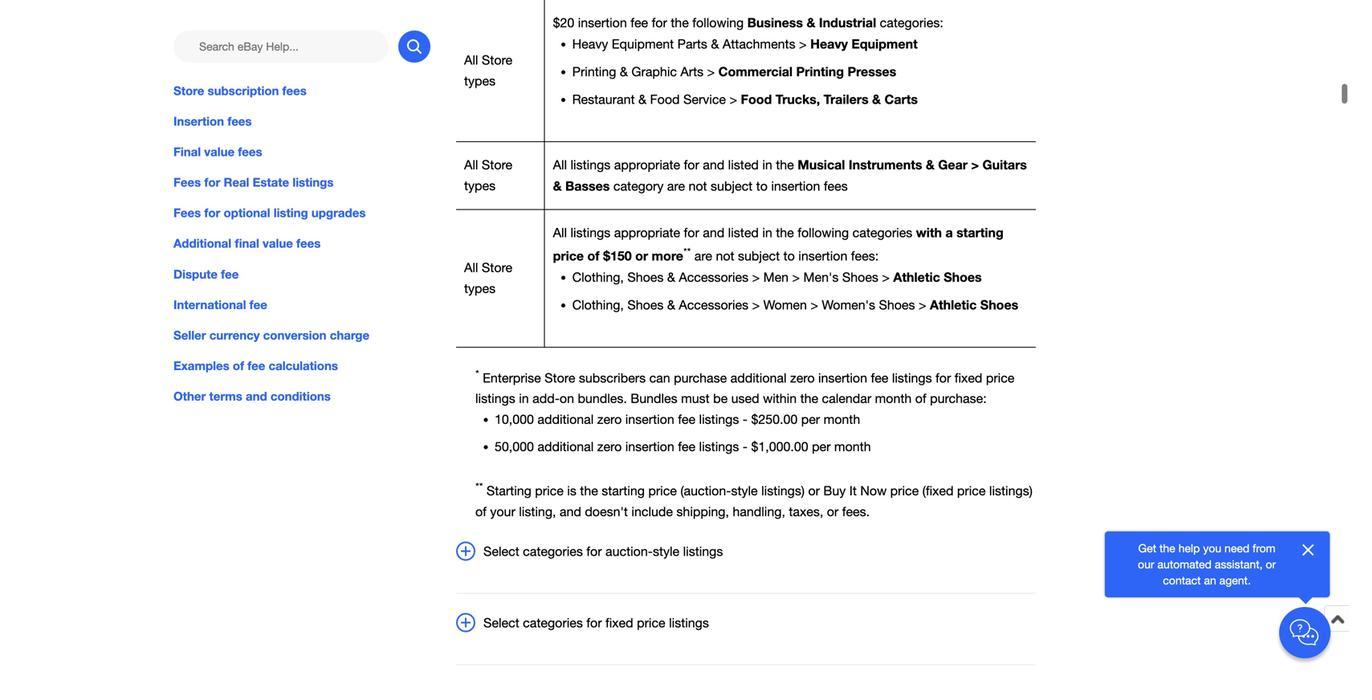 Task type: locate. For each thing, give the bounding box(es) containing it.
women
[[764, 297, 807, 312]]

types
[[464, 74, 496, 88], [464, 179, 496, 193], [464, 281, 496, 296]]

0 vertical spatial fees
[[174, 175, 201, 190]]

for left "auction-" at the bottom left of page
[[587, 544, 602, 559]]

0 vertical spatial categories
[[853, 225, 913, 240]]

an
[[1205, 574, 1217, 587]]

types for with a starting price of $150 or more
[[464, 281, 496, 296]]

of down currency
[[233, 359, 244, 373]]

or left buy
[[809, 484, 820, 498]]

athletic for clothing, shoes & accessories > women > women's shoes > athletic shoes
[[930, 297, 977, 312]]

insertion
[[174, 114, 224, 129]]

0 vertical spatial fixed
[[955, 370, 983, 385]]

or down from
[[1266, 558, 1277, 571]]

select inside select categories for fixed price listings dropdown button
[[484, 616, 520, 631]]

0 horizontal spatial following
[[693, 15, 744, 30]]

additional up used
[[731, 370, 787, 385]]

select
[[484, 544, 520, 559], [484, 616, 520, 631]]

$250.00
[[752, 412, 798, 427]]

clothing, inside the clothing, shoes & accessories > men > men's shoes > athletic shoes
[[573, 270, 624, 285]]

women's
[[822, 297, 876, 312]]

0 vertical spatial accessories
[[679, 270, 749, 285]]

& inside restaurant & food service > food trucks, trailers & carts
[[639, 92, 647, 107]]

price down "auction-" at the bottom left of page
[[637, 616, 666, 631]]

fees up fees for real estate listings
[[238, 145, 262, 159]]

food
[[741, 92, 772, 107], [650, 92, 680, 107]]

instruments
[[849, 157, 923, 172]]

conditions
[[271, 389, 331, 404]]

price up purchase:
[[986, 370, 1015, 385]]

heavy down the industrial
[[811, 36, 848, 52]]

** down all listings appropriate for and listed in the following categories
[[684, 246, 691, 258]]

1 vertical spatial accessories
[[679, 297, 749, 312]]

categories for select categories for fixed price listings
[[523, 616, 583, 631]]

1 vertical spatial fees
[[174, 206, 201, 220]]

select categories for auction-style listings
[[484, 544, 723, 559]]

estate
[[253, 175, 289, 190]]

of left your
[[476, 505, 487, 519]]

1 vertical spatial listed
[[728, 225, 759, 240]]

1 horizontal spatial heavy
[[811, 36, 848, 52]]

0 vertical spatial value
[[204, 145, 235, 159]]

purchase
[[674, 370, 727, 385]]

additional
[[731, 370, 787, 385], [538, 412, 594, 427], [538, 440, 594, 454]]

fees down musical
[[824, 179, 848, 194]]

0 vertical spatial types
[[464, 74, 496, 88]]

1 vertical spatial month
[[824, 412, 861, 427]]

additional down on
[[538, 412, 594, 427]]

category are not subject to insertion fees
[[610, 179, 848, 194]]

automated
[[1158, 558, 1212, 571]]

subject up all listings appropriate for and listed in the following categories
[[711, 179, 753, 194]]

2 vertical spatial types
[[464, 281, 496, 296]]

- down used
[[743, 412, 748, 427]]

categories for select categories for auction-style listings
[[523, 544, 583, 559]]

1 horizontal spatial fixed
[[955, 370, 983, 385]]

athletic
[[894, 269, 941, 285], [930, 297, 977, 312]]

and down "is" at left
[[560, 505, 582, 519]]

1 - from the top
[[743, 412, 748, 427]]

0 vertical spatial subject
[[711, 179, 753, 194]]

1 listings) from the left
[[762, 484, 805, 498]]

athletic down with
[[894, 269, 941, 285]]

fees for optional listing upgrades
[[174, 206, 366, 220]]

parts
[[678, 37, 708, 52]]

2 food from the left
[[650, 92, 680, 107]]

1 vertical spatial select
[[484, 616, 520, 631]]

listings) up taxes,
[[762, 484, 805, 498]]

in up the category are not subject to insertion fees
[[763, 158, 773, 172]]

1 vertical spatial are
[[695, 248, 713, 263]]

1 vertical spatial subject
[[738, 248, 780, 263]]

accessories for clothing, shoes & accessories > men > men's shoes > athletic shoes
[[679, 270, 749, 285]]

are for **
[[695, 248, 713, 263]]

for down select categories for auction-style listings
[[587, 616, 602, 631]]

insertion inside ** are not subject to insertion fees:
[[799, 248, 848, 263]]

0 vertical spatial month
[[875, 391, 912, 406]]

insertion right $20 in the top of the page
[[578, 15, 627, 30]]

& inside clothing, shoes & accessories > women > women's shoes > athletic shoes
[[668, 297, 676, 312]]

1 horizontal spatial are
[[695, 248, 713, 263]]

2 heavy from the left
[[573, 37, 608, 52]]

following inside $20 insertion fee for the following business & industrial categories:
[[693, 15, 744, 30]]

contact
[[1164, 574, 1202, 587]]

0 horizontal spatial equipment
[[612, 37, 674, 52]]

for up additional
[[204, 206, 220, 220]]

fees down store subscription fees
[[228, 114, 252, 129]]

> down with
[[919, 297, 927, 312]]

2 vertical spatial categories
[[523, 616, 583, 631]]

to for fees
[[757, 179, 768, 194]]

2 vertical spatial month
[[835, 440, 871, 454]]

fees for real estate listings link
[[174, 174, 431, 191]]

1 vertical spatial all store types
[[464, 158, 513, 193]]

*
[[476, 368, 479, 380]]

for up purchase:
[[936, 370, 952, 385]]

subject for category
[[711, 179, 753, 194]]

1 vertical spatial value
[[263, 236, 293, 251]]

2 accessories from the top
[[679, 297, 749, 312]]

basses
[[566, 179, 610, 194]]

the inside ** starting price is the starting price (auction-style listings) or buy it now price (fixed price listings) of your listing, and doesn't include shipping, handling, taxes, or fees.
[[580, 484, 598, 498]]

1 vertical spatial -
[[743, 440, 748, 454]]

equipment up graphic
[[612, 37, 674, 52]]

> inside heavy equipment parts & attachments > heavy equipment
[[799, 37, 807, 52]]

0 vertical spatial athletic
[[894, 269, 941, 285]]

for up the category are not subject to insertion fees
[[684, 158, 700, 172]]

- left $1,000.00
[[743, 440, 748, 454]]

fees up additional
[[174, 206, 201, 220]]

heavy inside heavy equipment parts & attachments > heavy equipment
[[573, 37, 608, 52]]

2 vertical spatial additional
[[538, 440, 594, 454]]

1 vertical spatial categories
[[523, 544, 583, 559]]

the inside $20 insertion fee for the following business & industrial categories:
[[671, 15, 689, 30]]

style inside dropdown button
[[653, 544, 680, 559]]

of inside ** starting price is the starting price (auction-style listings) or buy it now price (fixed price listings) of your listing, and doesn't include shipping, handling, taxes, or fees.
[[476, 505, 487, 519]]

shipping,
[[677, 505, 729, 519]]

carts
[[885, 92, 918, 107]]

value down insertion fees
[[204, 145, 235, 159]]

and down examples of fee calculations
[[246, 389, 267, 404]]

0 vertical spatial clothing,
[[573, 270, 624, 285]]

2 vertical spatial zero
[[598, 440, 622, 454]]

all for clothing, shoes & accessories > women > women's shoes >
[[464, 260, 478, 275]]

listed for basses
[[728, 158, 759, 172]]

0 vertical spatial not
[[689, 179, 708, 194]]

seller currency conversion charge
[[174, 328, 370, 343]]

attachments
[[723, 37, 796, 52]]

for inside fees for real estate listings link
[[204, 175, 220, 190]]

1 accessories from the top
[[679, 270, 749, 285]]

additional
[[174, 236, 232, 251]]

fee inside "international fee" link
[[250, 298, 267, 312]]

appropriate up category
[[614, 158, 681, 172]]

not for category
[[689, 179, 708, 194]]

2 vertical spatial in
[[519, 391, 529, 406]]

more
[[652, 248, 684, 263]]

or inside with a starting price of $150 or more
[[636, 248, 648, 263]]

and inside "link"
[[246, 389, 267, 404]]

for inside fees for optional listing upgrades link
[[204, 206, 220, 220]]

0 vertical spatial all store types
[[464, 53, 513, 88]]

0 vertical spatial additional
[[731, 370, 787, 385]]

additional final value fees link
[[174, 235, 431, 253]]

subject inside ** are not subject to insertion fees:
[[738, 248, 780, 263]]

a
[[946, 225, 953, 240]]

heavy down $20 in the top of the page
[[573, 37, 608, 52]]

get the help you need from our automated assistant, or contact an agent. tooltip
[[1131, 541, 1284, 589]]

0 vertical spatial appropriate
[[614, 158, 681, 172]]

heavy
[[811, 36, 848, 52], [573, 37, 608, 52]]

clothing, inside clothing, shoes & accessories > women > women's shoes > athletic shoes
[[573, 297, 624, 312]]

2 equipment from the left
[[612, 37, 674, 52]]

fee up graphic
[[631, 15, 648, 30]]

style up handling,
[[731, 484, 758, 498]]

are right more
[[695, 248, 713, 263]]

2 listed from the top
[[728, 225, 759, 240]]

final value fees link
[[174, 143, 431, 161]]

0 vertical spatial style
[[731, 484, 758, 498]]

0 vertical spatial to
[[757, 179, 768, 194]]

are down all listings appropriate for and listed in the
[[667, 179, 685, 194]]

clothing, shoes & accessories > women > women's shoes > athletic shoes
[[573, 297, 1019, 312]]

not inside ** are not subject to insertion fees:
[[716, 248, 735, 263]]

0 horizontal spatial to
[[757, 179, 768, 194]]

not down all listings appropriate for and listed in the
[[689, 179, 708, 194]]

1 clothing, from the top
[[573, 270, 624, 285]]

1 horizontal spatial listings)
[[990, 484, 1033, 498]]

equipment up presses
[[852, 36, 918, 52]]

0 horizontal spatial fixed
[[606, 616, 634, 631]]

fee up other terms and conditions
[[248, 359, 265, 373]]

final value fees
[[174, 145, 262, 159]]

or
[[636, 248, 648, 263], [809, 484, 820, 498], [827, 505, 839, 519], [1266, 558, 1277, 571]]

subject for **
[[738, 248, 780, 263]]

1 food from the left
[[741, 92, 772, 107]]

the up parts
[[671, 15, 689, 30]]

all store types for with a starting price of $150 or more
[[464, 260, 513, 296]]

fixed inside select categories for fixed price listings dropdown button
[[606, 616, 634, 631]]

0 vertical spatial zero
[[791, 370, 815, 385]]

the right "is" at left
[[580, 484, 598, 498]]

0 vertical spatial in
[[763, 158, 773, 172]]

and
[[703, 158, 725, 172], [703, 225, 725, 240], [246, 389, 267, 404], [560, 505, 582, 519]]

the inside get the help you need from our automated assistant, or contact an agent.
[[1160, 542, 1176, 555]]

1 vertical spatial additional
[[538, 412, 594, 427]]

1 select from the top
[[484, 544, 520, 559]]

trailers
[[824, 92, 869, 107]]

our
[[1138, 558, 1155, 571]]

the
[[671, 15, 689, 30], [776, 158, 794, 172], [776, 225, 794, 240], [801, 391, 819, 406], [580, 484, 598, 498], [1160, 542, 1176, 555]]

1 horizontal spatial style
[[731, 484, 758, 498]]

0 vertical spatial **
[[684, 246, 691, 258]]

of left purchase:
[[916, 391, 927, 406]]

> down business
[[799, 37, 807, 52]]

0 horizontal spatial food
[[650, 92, 680, 107]]

1 types from the top
[[464, 74, 496, 88]]

0 horizontal spatial listings)
[[762, 484, 805, 498]]

& inside the clothing, shoes & accessories > men > men's shoes > athletic shoes
[[668, 270, 676, 285]]

insertion fees link
[[174, 113, 431, 130]]

select for select categories for fixed price listings
[[484, 616, 520, 631]]

store
[[482, 53, 513, 68], [174, 84, 204, 98], [482, 158, 513, 172], [482, 260, 513, 275], [545, 370, 576, 385]]

1 all store types from the top
[[464, 53, 513, 88]]

style
[[731, 484, 758, 498], [653, 544, 680, 559]]

listing,
[[519, 505, 556, 519]]

accessories down all listings appropriate for and listed in the following categories
[[679, 270, 749, 285]]

0 horizontal spatial heavy
[[573, 37, 608, 52]]

athletic down a in the right top of the page
[[930, 297, 977, 312]]

food inside restaurant & food service > food trucks, trailers & carts
[[650, 92, 680, 107]]

month for 10,000 additional zero insertion fee listings - $250.00 per month
[[824, 412, 861, 427]]

the inside * enterprise store subscribers can purchase additional zero insertion fee listings for fixed price listings in add-on bundles. bundles must be used within the calendar month of purchase:
[[801, 391, 819, 406]]

on
[[560, 391, 574, 406]]

price left "is" at left
[[535, 484, 564, 498]]

1 listed from the top
[[728, 158, 759, 172]]

1 vertical spatial starting
[[602, 484, 645, 498]]

additional up "is" at left
[[538, 440, 594, 454]]

to up all listings appropriate for and listed in the following categories
[[757, 179, 768, 194]]

fees for fees for optional listing upgrades
[[174, 206, 201, 220]]

per for $250.00
[[802, 412, 820, 427]]

listed up the category are not subject to insertion fees
[[728, 158, 759, 172]]

and inside ** starting price is the starting price (auction-style listings) or buy it now price (fixed price listings) of your listing, and doesn't include shipping, handling, taxes, or fees.
[[560, 505, 582, 519]]

0 vertical spatial are
[[667, 179, 685, 194]]

1 vertical spatial per
[[812, 440, 831, 454]]

of left $150
[[588, 248, 600, 263]]

2 - from the top
[[743, 440, 748, 454]]

fixed down "auction-" at the bottom left of page
[[606, 616, 634, 631]]

appropriate up more
[[614, 225, 681, 240]]

industrial
[[819, 15, 877, 30]]

0 vertical spatial following
[[693, 15, 744, 30]]

month up 'it'
[[835, 440, 871, 454]]

select inside select categories for auction-style listings dropdown button
[[484, 544, 520, 559]]

per right $1,000.00
[[812, 440, 831, 454]]

1 heavy from the left
[[811, 36, 848, 52]]

1 horizontal spatial equipment
[[852, 36, 918, 52]]

the left musical
[[776, 158, 794, 172]]

in
[[763, 158, 773, 172], [763, 225, 773, 240], [519, 391, 529, 406]]

> right arts at top right
[[708, 64, 715, 79]]

not down all listings appropriate for and listed in the following categories
[[716, 248, 735, 263]]

dispute fee
[[174, 267, 239, 281]]

food down 'commercial'
[[741, 92, 772, 107]]

value right final
[[263, 236, 293, 251]]

1 vertical spatial style
[[653, 544, 680, 559]]

to inside ** are not subject to insertion fees:
[[784, 248, 795, 263]]

commercial
[[719, 64, 793, 79]]

3 all store types from the top
[[464, 260, 513, 296]]

0 horizontal spatial are
[[667, 179, 685, 194]]

international fee
[[174, 298, 267, 312]]

0 vertical spatial per
[[802, 412, 820, 427]]

> left "women"
[[752, 297, 760, 312]]

or inside get the help you need from our automated assistant, or contact an agent.
[[1266, 558, 1277, 571]]

following up parts
[[693, 15, 744, 30]]

fee up seller currency conversion charge
[[250, 298, 267, 312]]

following
[[693, 15, 744, 30], [798, 225, 849, 240]]

2 vertical spatial all store types
[[464, 260, 513, 296]]

(fixed
[[923, 484, 954, 498]]

1 vertical spatial athletic
[[930, 297, 977, 312]]

1 vertical spatial in
[[763, 225, 773, 240]]

to
[[757, 179, 768, 194], [784, 248, 795, 263]]

2 select from the top
[[484, 616, 520, 631]]

guitars
[[983, 157, 1028, 172]]

starting inside with a starting price of $150 or more
[[957, 225, 1004, 240]]

insertion
[[578, 15, 627, 30], [772, 179, 821, 194], [799, 248, 848, 263], [819, 370, 868, 385], [626, 412, 675, 427], [626, 440, 675, 454]]

> right gear
[[972, 157, 979, 172]]

style inside ** starting price is the starting price (auction-style listings) or buy it now price (fixed price listings) of your listing, and doesn't include shipping, handling, taxes, or fees.
[[731, 484, 758, 498]]

insertion up 'calendar'
[[819, 370, 868, 385]]

2 clothing, from the top
[[573, 297, 624, 312]]

2 listings) from the left
[[990, 484, 1033, 498]]

for inside select categories for fixed price listings dropdown button
[[587, 616, 602, 631]]

used
[[732, 391, 760, 406]]

** for starting
[[476, 481, 483, 493]]

2 fees from the top
[[174, 206, 201, 220]]

all listings appropriate for and listed in the
[[553, 158, 798, 172]]

printing up trucks,
[[797, 64, 844, 79]]

the right the get
[[1160, 542, 1176, 555]]

get the help you need from our automated assistant, or contact an agent.
[[1138, 542, 1277, 587]]

1 vertical spatial not
[[716, 248, 735, 263]]

0 vertical spatial listed
[[728, 158, 759, 172]]

fees down final
[[174, 175, 201, 190]]

1 horizontal spatial starting
[[957, 225, 1004, 240]]

** inside ** are not subject to insertion fees:
[[684, 246, 691, 258]]

per right $250.00
[[802, 412, 820, 427]]

** inside ** starting price is the starting price (auction-style listings) or buy it now price (fixed price listings) of your listing, and doesn't include shipping, handling, taxes, or fees.
[[476, 481, 483, 493]]

insertion up men's
[[799, 248, 848, 263]]

it
[[850, 484, 857, 498]]

>
[[799, 37, 807, 52], [708, 64, 715, 79], [730, 92, 738, 107], [972, 157, 979, 172], [752, 270, 760, 285], [793, 270, 800, 285], [882, 270, 890, 285], [752, 297, 760, 312], [811, 297, 819, 312], [919, 297, 927, 312]]

1 horizontal spatial to
[[784, 248, 795, 263]]

0 horizontal spatial printing
[[573, 64, 617, 79]]

0 horizontal spatial not
[[689, 179, 708, 194]]

are
[[667, 179, 685, 194], [695, 248, 713, 263]]

for up graphic
[[652, 15, 668, 30]]

1 vertical spatial **
[[476, 481, 483, 493]]

3 types from the top
[[464, 281, 496, 296]]

heavy equipment parts & attachments > heavy equipment
[[573, 36, 918, 52]]

> right men's
[[882, 270, 890, 285]]

month right 'calendar'
[[875, 391, 912, 406]]

insertion down 10,000 additional zero insertion fee listings - $250.00 per month
[[626, 440, 675, 454]]

for inside * enterprise store subscribers can purchase additional zero insertion fee listings for fixed price listings in add-on bundles. bundles must be used within the calendar month of purchase:
[[936, 370, 952, 385]]

accessories inside the clothing, shoes & accessories > men > men's shoes > athletic shoes
[[679, 270, 749, 285]]

month down 'calendar'
[[824, 412, 861, 427]]

1 vertical spatial fixed
[[606, 616, 634, 631]]

0 vertical spatial -
[[743, 412, 748, 427]]

price
[[553, 248, 584, 263], [986, 370, 1015, 385], [535, 484, 564, 498], [649, 484, 677, 498], [891, 484, 919, 498], [958, 484, 986, 498], [637, 616, 666, 631]]

all for athletic shoes
[[553, 225, 567, 240]]

all store types for business & industrial
[[464, 53, 513, 88]]

terms
[[209, 389, 243, 404]]

month
[[875, 391, 912, 406], [824, 412, 861, 427], [835, 440, 871, 454]]

food down graphic
[[650, 92, 680, 107]]

price left $150
[[553, 248, 584, 263]]

for left the real
[[204, 175, 220, 190]]

appropriate
[[614, 158, 681, 172], [614, 225, 681, 240]]

$20 insertion fee for the following business & industrial categories:
[[553, 15, 944, 30]]

2 appropriate from the top
[[614, 225, 681, 240]]

1 vertical spatial appropriate
[[614, 225, 681, 240]]

shoes
[[944, 269, 982, 285], [628, 270, 664, 285], [843, 270, 879, 285], [981, 297, 1019, 312], [628, 297, 664, 312], [879, 297, 916, 312]]

0 vertical spatial starting
[[957, 225, 1004, 240]]

all
[[464, 53, 478, 68], [464, 158, 478, 172], [553, 158, 567, 172], [553, 225, 567, 240], [464, 260, 478, 275]]

1 vertical spatial zero
[[598, 412, 622, 427]]

to up the clothing, shoes & accessories > men > men's shoes > athletic shoes
[[784, 248, 795, 263]]

is
[[567, 484, 577, 498]]

starting inside ** starting price is the starting price (auction-style listings) or buy it now price (fixed price listings) of your listing, and doesn't include shipping, handling, taxes, or fees.
[[602, 484, 645, 498]]

> left men
[[752, 270, 760, 285]]

1 vertical spatial types
[[464, 179, 496, 193]]

now
[[861, 484, 887, 498]]

** starting price is the starting price (auction-style listings) or buy it now price (fixed price listings) of your listing, and doesn't include shipping, handling, taxes, or fees.
[[476, 481, 1033, 519]]

fixed up purchase:
[[955, 370, 983, 385]]

** left starting
[[476, 481, 483, 493]]

0 vertical spatial select
[[484, 544, 520, 559]]

in up ** are not subject to insertion fees:
[[763, 225, 773, 240]]

business
[[748, 15, 803, 30]]

1 fees from the top
[[174, 175, 201, 190]]

price up include
[[649, 484, 677, 498]]

listed for more
[[728, 225, 759, 240]]

select for select categories for auction-style listings
[[484, 544, 520, 559]]

accessories inside clothing, shoes & accessories > women > women's shoes > athletic shoes
[[679, 297, 749, 312]]

0 horizontal spatial starting
[[602, 484, 645, 498]]

1 horizontal spatial not
[[716, 248, 735, 263]]

are inside ** are not subject to insertion fees:
[[695, 248, 713, 263]]

listings) right '(fixed'
[[990, 484, 1033, 498]]

not for **
[[716, 248, 735, 263]]

0 horizontal spatial **
[[476, 481, 483, 493]]

1 horizontal spatial food
[[741, 92, 772, 107]]

1 vertical spatial clothing,
[[573, 297, 624, 312]]

1 horizontal spatial value
[[263, 236, 293, 251]]

1 vertical spatial following
[[798, 225, 849, 240]]

in left add-
[[519, 391, 529, 406]]

printing up "restaurant"
[[573, 64, 617, 79]]

0 horizontal spatial style
[[653, 544, 680, 559]]

1 appropriate from the top
[[614, 158, 681, 172]]

types for business & industrial
[[464, 74, 496, 88]]

to for fees:
[[784, 248, 795, 263]]

1 vertical spatial to
[[784, 248, 795, 263]]

fee up 'calendar'
[[871, 370, 889, 385]]

starting up doesn't
[[602, 484, 645, 498]]

> inside printing & graphic arts > commercial printing presses
[[708, 64, 715, 79]]

1 horizontal spatial **
[[684, 246, 691, 258]]



Task type: describe. For each thing, give the bounding box(es) containing it.
athletic for clothing, shoes & accessories > men > men's shoes > athletic shoes
[[894, 269, 941, 285]]

fee inside $20 insertion fee for the following business & industrial categories:
[[631, 15, 648, 30]]

equipment inside heavy equipment parts & attachments > heavy equipment
[[612, 37, 674, 52]]

be
[[714, 391, 728, 406]]

dispute
[[174, 267, 218, 281]]

of inside * enterprise store subscribers can purchase additional zero insertion fee listings for fixed price listings in add-on bundles. bundles must be used within the calendar month of purchase:
[[916, 391, 927, 406]]

gear
[[939, 157, 968, 172]]

$1,000.00
[[752, 440, 809, 454]]

appropriate for basses
[[614, 158, 681, 172]]

price right now
[[891, 484, 919, 498]]

appropriate for more
[[614, 225, 681, 240]]

currency
[[209, 328, 260, 343]]

printing inside printing & graphic arts > commercial printing presses
[[573, 64, 617, 79]]

enterprise
[[483, 370, 541, 385]]

optional
[[224, 206, 270, 220]]

from
[[1253, 542, 1276, 555]]

fees for real estate listings
[[174, 175, 334, 190]]

for down the category are not subject to insertion fees
[[684, 225, 700, 240]]

fee inside 'examples of fee calculations' link
[[248, 359, 265, 373]]

additional for 10,000 additional zero insertion fee listings - $250.00 per month
[[538, 412, 594, 427]]

fees for fees for real estate listings
[[174, 175, 201, 190]]

select categories for fixed price listings button
[[456, 613, 1036, 633]]

other terms and conditions link
[[174, 388, 431, 405]]

price inside with a starting price of $150 or more
[[553, 248, 584, 263]]

subscription
[[208, 84, 279, 98]]

other terms and conditions
[[174, 389, 331, 404]]

must
[[681, 391, 710, 406]]

calculations
[[269, 359, 338, 373]]

zero for 50,000 additional zero insertion fee listings - $1,000.00 per month
[[598, 440, 622, 454]]

- for $250.00
[[743, 412, 748, 427]]

in inside * enterprise store subscribers can purchase additional zero insertion fee listings for fixed price listings in add-on bundles. bundles must be used within the calendar month of purchase:
[[519, 391, 529, 406]]

* enterprise store subscribers can purchase additional zero insertion fee listings for fixed price listings in add-on bundles. bundles must be used within the calendar month of purchase:
[[476, 368, 1015, 406]]

store inside * enterprise store subscribers can purchase additional zero insertion fee listings for fixed price listings in add-on bundles. bundles must be used within the calendar month of purchase:
[[545, 370, 576, 385]]

examples
[[174, 359, 230, 373]]

month inside * enterprise store subscribers can purchase additional zero insertion fee listings for fixed price listings in add-on bundles. bundles must be used within the calendar month of purchase:
[[875, 391, 912, 406]]

fees for optional listing upgrades link
[[174, 204, 431, 222]]

** for are
[[684, 246, 691, 258]]

& inside printing & graphic arts > commercial printing presses
[[620, 64, 628, 79]]

trucks,
[[776, 92, 820, 107]]

your
[[490, 505, 516, 519]]

1 horizontal spatial printing
[[797, 64, 844, 79]]

taxes,
[[789, 505, 824, 519]]

assistant,
[[1215, 558, 1263, 571]]

charge
[[330, 328, 370, 343]]

men
[[764, 270, 789, 285]]

with
[[917, 225, 942, 240]]

(auction-
[[681, 484, 732, 498]]

select categories for fixed price listings
[[484, 616, 709, 631]]

seller currency conversion charge link
[[174, 326, 431, 344]]

2 types from the top
[[464, 179, 496, 193]]

price right '(fixed'
[[958, 484, 986, 498]]

clothing, for clothing, shoes & accessories > men > men's shoes > athletic shoes
[[573, 270, 624, 285]]

bundles
[[631, 391, 678, 406]]

all for printing & graphic arts >
[[464, 53, 478, 68]]

insertion inside * enterprise store subscribers can purchase additional zero insertion fee listings for fixed price listings in add-on bundles. bundles must be used within the calendar month of purchase:
[[819, 370, 868, 385]]

you
[[1204, 542, 1222, 555]]

doesn't
[[585, 505, 628, 519]]

category
[[614, 179, 664, 194]]

the up ** are not subject to insertion fees:
[[776, 225, 794, 240]]

** are not subject to insertion fees:
[[684, 246, 879, 263]]

buy
[[824, 484, 846, 498]]

fee inside * enterprise store subscribers can purchase additional zero insertion fee listings for fixed price listings in add-on bundles. bundles must be used within the calendar month of purchase:
[[871, 370, 889, 385]]

> down men's
[[811, 297, 819, 312]]

1 horizontal spatial following
[[798, 225, 849, 240]]

fees:
[[851, 248, 879, 263]]

final
[[174, 145, 201, 159]]

examples of fee calculations link
[[174, 357, 431, 375]]

printing & graphic arts > commercial printing presses
[[573, 64, 897, 79]]

2 all store types from the top
[[464, 158, 513, 193]]

zero inside * enterprise store subscribers can purchase additional zero insertion fee listings for fixed price listings in add-on bundles. bundles must be used within the calendar month of purchase:
[[791, 370, 815, 385]]

other
[[174, 389, 206, 404]]

musical
[[798, 157, 846, 172]]

clothing, shoes & accessories > men > men's shoes > athletic shoes
[[573, 269, 982, 285]]

- for $1,000.00
[[743, 440, 748, 454]]

examples of fee calculations
[[174, 359, 338, 373]]

agent.
[[1220, 574, 1252, 587]]

additional final value fees
[[174, 236, 321, 251]]

all listings appropriate for and listed in the following categories
[[553, 225, 917, 240]]

fee down must
[[678, 412, 696, 427]]

graphic
[[632, 64, 677, 79]]

include
[[632, 505, 673, 519]]

musical instruments & gear > guitars & basses
[[553, 157, 1028, 194]]

bundles.
[[578, 391, 627, 406]]

fee inside dispute fee link
[[221, 267, 239, 281]]

store subscription fees link
[[174, 82, 431, 100]]

can
[[650, 370, 671, 385]]

handling,
[[733, 505, 786, 519]]

> inside musical instruments & gear > guitars & basses
[[972, 157, 979, 172]]

fixed inside * enterprise store subscribers can purchase additional zero insertion fee listings for fixed price listings in add-on bundles. bundles must be used within the calendar month of purchase:
[[955, 370, 983, 385]]

clothing, for clothing, shoes & accessories > women > women's shoes > athletic shoes
[[573, 297, 624, 312]]

and down the category are not subject to insertion fees
[[703, 225, 725, 240]]

per for $1,000.00
[[812, 440, 831, 454]]

subscribers
[[579, 370, 646, 385]]

get
[[1139, 542, 1157, 555]]

accessories for clothing, shoes & accessories > women > women's shoes > athletic shoes
[[679, 297, 749, 312]]

10,000 additional zero insertion fee listings - $250.00 per month
[[495, 412, 861, 427]]

insertion down musical
[[772, 179, 821, 194]]

insertion down bundles
[[626, 412, 675, 427]]

restaurant
[[573, 92, 635, 107]]

zero for 10,000 additional zero insertion fee listings - $250.00 per month
[[598, 412, 622, 427]]

insertion inside $20 insertion fee for the following business & industrial categories:
[[578, 15, 627, 30]]

Search eBay Help... text field
[[174, 31, 389, 63]]

within
[[763, 391, 797, 406]]

fees.
[[843, 505, 870, 519]]

in for with
[[763, 225, 773, 240]]

are for category
[[667, 179, 685, 194]]

of inside with a starting price of $150 or more
[[588, 248, 600, 263]]

listing
[[274, 206, 308, 220]]

additional for 50,000 additional zero insertion fee listings - $1,000.00 per month
[[538, 440, 594, 454]]

in for musical
[[763, 158, 773, 172]]

price inside * enterprise store subscribers can purchase additional zero insertion fee listings for fixed price listings in add-on bundles. bundles must be used within the calendar month of purchase:
[[986, 370, 1015, 385]]

fee down 10,000 additional zero insertion fee listings - $250.00 per month
[[678, 440, 696, 454]]

> inside restaurant & food service > food trucks, trailers & carts
[[730, 92, 738, 107]]

and up the category are not subject to insertion fees
[[703, 158, 725, 172]]

month for 50,000 additional zero insertion fee listings - $1,000.00 per month
[[835, 440, 871, 454]]

with a starting price of $150 or more
[[553, 225, 1004, 263]]

1 equipment from the left
[[852, 36, 918, 52]]

store subscription fees
[[174, 84, 307, 98]]

or down buy
[[827, 505, 839, 519]]

need
[[1225, 542, 1250, 555]]

$20
[[553, 15, 575, 30]]

fees up insertion fees link
[[282, 84, 307, 98]]

$150
[[603, 248, 632, 263]]

> right men
[[793, 270, 800, 285]]

final
[[235, 236, 259, 251]]

dispute fee link
[[174, 265, 431, 283]]

select categories for auction-style listings button
[[456, 542, 1036, 562]]

& inside heavy equipment parts & attachments > heavy equipment
[[711, 37, 719, 52]]

price inside select categories for fixed price listings dropdown button
[[637, 616, 666, 631]]

arts
[[681, 64, 704, 79]]

for inside $20 insertion fee for the following business & industrial categories:
[[652, 15, 668, 30]]

seller
[[174, 328, 206, 343]]

for inside select categories for auction-style listings dropdown button
[[587, 544, 602, 559]]

starting
[[487, 484, 532, 498]]

10,000
[[495, 412, 534, 427]]

0 horizontal spatial value
[[204, 145, 235, 159]]

fees down fees for optional listing upgrades link
[[296, 236, 321, 251]]

additional inside * enterprise store subscribers can purchase additional zero insertion fee listings for fixed price listings in add-on bundles. bundles must be used within the calendar month of purchase:
[[731, 370, 787, 385]]

add-
[[533, 391, 560, 406]]



Task type: vqa. For each thing, say whether or not it's contained in the screenshot.
the month to the bottom
yes



